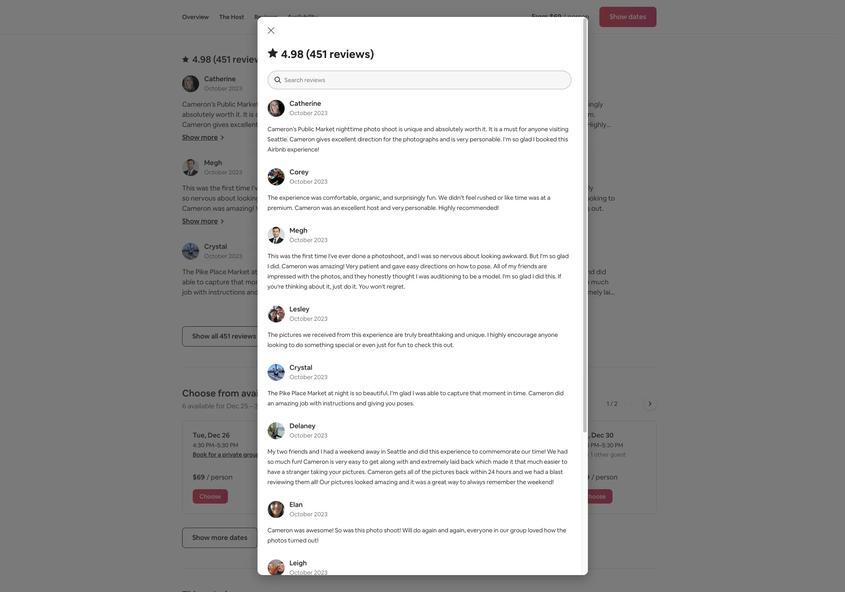 Task type: locate. For each thing, give the bounding box(es) containing it.
1 vertical spatial photos,
[[321, 273, 342, 281]]

0 vertical spatial impressed
[[296, 214, 329, 223]]

0 vertical spatial time!
[[540, 278, 556, 287]]

delaney image
[[423, 243, 440, 260], [268, 423, 285, 440]]

group inside wed, dec 27 4:30 pm–5:30 pm book for a private group
[[340, 451, 357, 459]]

0 vertical spatial nighttime
[[261, 100, 291, 109]]

0 vertical spatial highly
[[505, 194, 524, 203]]

this inside cameron was awesome! so was this photo shoot!  will do again and again, everyone in our group loved how the photos turned out!
[[355, 527, 365, 535]]

didn't
[[448, 110, 466, 119], [449, 194, 465, 202]]

my inside list
[[250, 214, 260, 223]]

0 vertical spatial moment
[[246, 278, 272, 287]]

cameron's public market nighttime photo shoot is unique and absolutely worth it. it is a must for anyone visiting seattle. cameron gives excellent direction for the photographs and is very personable. i'm so glad i booked this airbnb experience! inside list
[[182, 100, 373, 139]]

4:30 for wed,
[[289, 442, 301, 450]]

cameron inside cameron's public market nighttime photo shoot is unique and absolutely worth it. it is a must for anyone visiting seattle. cameron gives excellent direction for the photographs and is very personable. i'm so glad i booked this airbnb experience!
[[182, 120, 211, 129]]

5 pm–5:30 from the left
[[591, 442, 614, 450]]

october inside leigh october 2023
[[290, 570, 313, 577]]

pictures inside we'll take pictures at the legendary "public market center" sign, a brand new lookout with the skyline in the background, and wander the market after hours for lesser known alleys and photoshoot locations!
[[214, 0, 239, 2]]

i'm
[[235, 131, 245, 139], [503, 136, 511, 143], [322, 268, 332, 277], [390, 390, 398, 398]]

0 vertical spatial gave
[[309, 204, 324, 213]]

1 book from the left
[[193, 451, 207, 459]]

instructions
[[209, 288, 245, 297], [323, 400, 355, 408]]

0 vertical spatial nervous
[[191, 194, 216, 203]]

seattle
[[560, 268, 582, 277], [387, 448, 407, 456]]

private
[[222, 451, 242, 459], [319, 451, 338, 459], [415, 451, 435, 459], [511, 451, 531, 459]]

1 vertical spatial highly
[[439, 204, 456, 212]]

5 4:30 from the left
[[578, 442, 590, 450]]

0 horizontal spatial always
[[468, 479, 486, 487]]

1 vertical spatial way
[[448, 479, 459, 487]]

0 vertical spatial absolutely
[[182, 110, 214, 119]]

0 horizontal spatial directions
[[341, 204, 372, 213]]

available down choose on the bottom of page
[[188, 402, 215, 411]]

0 horizontal spatial it,
[[326, 283, 332, 291]]

0 horizontal spatial from
[[218, 388, 239, 400]]

dec left 25
[[227, 402, 239, 411]]

pm for sat, dec 30
[[615, 442, 624, 450]]

0 vertical spatial honestly
[[236, 225, 263, 234]]

awkward.
[[262, 194, 291, 203], [502, 253, 528, 260]]

all!
[[551, 319, 559, 328], [311, 479, 318, 487]]

1 horizontal spatial megh october 2023
[[290, 226, 328, 244]]

dates down after
[[629, 12, 647, 21]]

market
[[605, 0, 627, 2]]

list
[[179, 75, 660, 348]]

0 vertical spatial the experience was comfortable, organic, and surprisingly fun. we didn't feel rushed or like time was at a premium. cameron was an excellent host and very personable. highly recommended!
[[423, 100, 607, 139]]

crystal image
[[182, 243, 199, 260]]

unique.
[[478, 194, 501, 203], [466, 331, 486, 339]]

the inside the host button
[[219, 13, 230, 21]]

delaney image
[[423, 243, 440, 260], [268, 423, 285, 440]]

0 vertical spatial encourage
[[525, 194, 559, 203]]

0 horizontal spatial moment
[[246, 278, 272, 287]]

1 vertical spatial patient
[[360, 263, 379, 270]]

done
[[279, 184, 295, 193], [352, 253, 366, 260]]

4:30 for tue,
[[193, 442, 205, 450]]

october inside 'lesley october 2023'
[[290, 315, 313, 323]]

have
[[546, 298, 561, 307], [268, 469, 281, 476]]

1 horizontal spatial regret.
[[387, 283, 406, 291]]

1 horizontal spatial fun!
[[423, 288, 435, 297]]

1 4:30 from the left
[[193, 442, 205, 450]]

always
[[552, 329, 572, 338], [468, 479, 486, 487]]

fun.
[[423, 110, 435, 119], [427, 194, 437, 202]]

remember
[[574, 329, 607, 338], [487, 479, 516, 487]]

4:30 inside tue, dec 26 4:30 pm–5:30 pm book for a private group
[[193, 442, 205, 450]]

reviewing
[[501, 319, 531, 328], [268, 479, 294, 487]]

back
[[423, 298, 438, 307], [568, 309, 583, 317], [461, 459, 474, 466], [456, 469, 469, 476]]

0 vertical spatial photo
[[292, 100, 311, 109]]

first
[[222, 184, 234, 193], [302, 253, 313, 260]]

our
[[528, 278, 539, 287], [522, 448, 531, 456], [500, 527, 509, 535]]

patient
[[271, 204, 294, 213], [360, 263, 379, 270]]

pm inside wed, dec 27 4:30 pm–5:30 pm book for a private group
[[326, 442, 335, 450]]

1 private from the left
[[222, 451, 242, 459]]

feel
[[468, 110, 479, 119], [466, 194, 476, 202]]

regret. inside list
[[222, 245, 243, 254]]

show more for this was the first time i've ever done a photoshoot, and i was so nervous about looking awkward. but i'm so glad i did. cameron was amazing! very patient and gave easy directions on how to pose. all of my friends are impressed with the photos, and they honestly thought i was auditioning to be a model. i'm so glad i did this. if you're thinking about it, just do it. you won't regret.
[[182, 217, 218, 226]]

4 private from the left
[[511, 451, 531, 459]]

absolutely inside cameron's public market nighttime photo shoot is unique and absolutely worth it. it is a must for anyone visiting seattle. cameron gives excellent direction for the photographs and is very personable. i'm so glad i booked this airbnb experience!
[[182, 110, 214, 119]]

1 vertical spatial megh
[[290, 226, 308, 235]]

1 vertical spatial get
[[370, 459, 379, 466]]

1 right join
[[591, 451, 593, 459]]

dec inside sat, dec 30 4:30 pm–5:30 pm join 1 other guest
[[592, 431, 605, 440]]

4:30 pm–5:30 pm book for a private group
[[385, 442, 453, 459], [482, 442, 549, 459]]

job
[[182, 288, 192, 297], [300, 400, 309, 408]]

0 vertical spatial poses.
[[293, 288, 313, 297]]

4.98 (451 reviews)
[[281, 47, 374, 61], [192, 53, 270, 65]]

1 horizontal spatial special
[[468, 204, 489, 213]]

4:30 for sat,
[[578, 442, 590, 450]]

how
[[192, 214, 205, 223], [457, 263, 469, 270], [544, 527, 556, 535]]

0 vertical spatial megh october 2023
[[204, 158, 242, 176]]

directions
[[341, 204, 372, 213], [421, 263, 448, 270]]

dates up delaney
[[282, 388, 306, 400]]

be
[[352, 225, 361, 234], [470, 273, 477, 281]]

public
[[217, 100, 236, 109], [298, 125, 314, 133]]

0 horizontal spatial public
[[217, 100, 236, 109]]

1 vertical spatial didn't
[[449, 194, 465, 202]]

0 vertical spatial out.
[[592, 204, 604, 213]]

0 horizontal spatial fun
[[397, 342, 406, 349]]

host
[[506, 120, 520, 129], [367, 204, 379, 212]]

received
[[474, 184, 501, 193], [312, 331, 336, 339]]

2023 inside elan october 2023
[[314, 511, 328, 519]]

0 horizontal spatial delaney image
[[268, 423, 285, 440]]

0 horizontal spatial auditioning
[[308, 225, 343, 234]]

experience! inside cameron's public market nighttime photo shoot is unique and absolutely worth it. it is a must for anyone visiting seattle. cameron gives excellent direction for the photographs and is very personable. i'm so glad i booked this airbnb experience!
[[334, 131, 370, 139]]

1 horizontal spatial weekend
[[505, 268, 534, 277]]

honestly
[[236, 225, 263, 234], [368, 273, 391, 281]]

book inside wed, dec 27 4:30 pm–5:30 pm book for a private group
[[289, 451, 303, 459]]

looked inside list
[[423, 329, 444, 338]]

1 pm from the left
[[230, 442, 238, 450]]

dates left photos
[[230, 534, 248, 543]]

1 pm–5:30 from the left
[[206, 442, 229, 450]]

4 pm–5:30 from the left
[[495, 442, 518, 450]]

/
[[563, 12, 566, 21], [611, 401, 613, 408], [207, 473, 209, 482], [303, 473, 306, 482], [399, 473, 402, 482], [495, 473, 498, 482], [592, 473, 595, 482]]

1 vertical spatial 24
[[488, 469, 495, 476]]

the host
[[219, 13, 244, 21]]

pike up delaney
[[279, 390, 291, 398]]

impressed down corey october 2023
[[296, 214, 329, 223]]

4.98
[[281, 47, 304, 61], [192, 53, 211, 65]]

1 horizontal spatial our
[[560, 319, 572, 328]]

0 vertical spatial reviewing
[[501, 319, 531, 328]]

weekend
[[505, 268, 534, 277], [340, 448, 365, 456]]

0 horizontal spatial first
[[222, 184, 234, 193]]

1 horizontal spatial absolutely
[[436, 125, 464, 133]]

cameron inside this was the first time i've ever done a photoshoot, and i was so nervous about looking awkward. but i'm so glad i did. cameron was amazing! very patient and gave easy directions on how to pose. all of my friends are impressed with the photos, and they honestly thought i was auditioning to be a model. i'm so glad i did this. if you're thinking about it, just do it. you won't regret.
[[182, 204, 211, 213]]

0 horizontal spatial shoot
[[313, 100, 331, 109]]

thinking right megh icon
[[294, 235, 320, 244]]

pike down crystal image
[[196, 268, 208, 277]]

show more for the experience was comfortable, organic, and surprisingly fun. we didn't feel rushed or like time was at a premium. cameron was an excellent host and very personable. highly recommended!
[[423, 133, 459, 142]]

on inside list
[[182, 214, 190, 223]]

2 4:30 from the left
[[289, 442, 301, 450]]

had
[[487, 268, 499, 277], [570, 278, 581, 287], [466, 319, 478, 328], [324, 448, 334, 456], [558, 448, 568, 456], [534, 469, 544, 476]]

2 private from the left
[[319, 451, 338, 459]]

0 vertical spatial beautiful.
[[292, 268, 321, 277]]

the pictures we received from this experience are truly breathtaking and unique. i highly encourage anyone looking to do something special or even just for fun to check this out.
[[423, 184, 615, 213], [268, 331, 558, 349]]

dec left 26
[[208, 431, 221, 440]]

catherine image
[[182, 75, 199, 92], [182, 75, 199, 92], [268, 100, 285, 117], [268, 100, 285, 117]]

3 pm from the left
[[423, 442, 431, 450]]

0 horizontal spatial made
[[460, 298, 477, 307]]

1 horizontal spatial hours
[[496, 469, 512, 476]]

we'll take pictures at the legendary "public market center" sign, a brand new lookout with the skyline in the background, and wander the market after hours for lesser known alleys and photoshoot locations!
[[182, 0, 649, 12]]

0 vertical spatial your
[[423, 309, 437, 317]]

photo inside cameron was awesome! so was this photo shoot!  will do again and again, everyone in our group loved how the photos turned out!
[[366, 527, 383, 535]]

much
[[591, 278, 609, 287], [499, 298, 517, 307], [275, 459, 291, 466], [528, 459, 543, 466]]

catherine
[[204, 75, 236, 83], [290, 99, 321, 108]]

nervous
[[191, 194, 216, 203], [441, 253, 462, 260]]

1 october 2023 from the top
[[445, 85, 483, 92]]

1 vertical spatial giving
[[368, 400, 384, 408]]

time
[[524, 110, 538, 119], [236, 184, 250, 193], [515, 194, 528, 202], [315, 253, 327, 260]]

show more for cameron's public market nighttime photo shoot is unique and absolutely worth it. it is a must for anyone visiting seattle. cameron gives excellent direction for the photographs and is very personable. i'm so glad i booked this airbnb experience!
[[182, 133, 218, 142]]

october 2023 for friends
[[445, 253, 483, 260]]

or
[[504, 110, 511, 119], [498, 194, 504, 202], [491, 204, 497, 213], [355, 342, 361, 349]]

elan image
[[268, 502, 285, 519], [268, 502, 285, 519]]

within
[[584, 309, 603, 317], [471, 469, 487, 476]]

1 vertical spatial visiting
[[550, 125, 569, 133]]

1 horizontal spatial get
[[512, 288, 523, 297]]

pictures.
[[438, 309, 465, 317], [343, 469, 366, 476]]

pm inside sat, dec 30 4:30 pm–5:30 pm join 1 other guest
[[615, 442, 624, 450]]

two
[[434, 268, 446, 277], [277, 448, 288, 456]]

pm for wed, dec 27
[[326, 442, 335, 450]]

0 vertical spatial extremely
[[571, 288, 603, 297]]

this
[[182, 184, 195, 193], [268, 253, 279, 260]]

2 book from the left
[[289, 451, 303, 459]]

thinking up the lesley
[[286, 283, 308, 291]]

time!
[[540, 278, 556, 287], [532, 448, 546, 456]]

1 vertical spatial on
[[449, 263, 456, 270]]

0 vertical spatial rushed
[[481, 110, 502, 119]]

group inside cameron was awesome! so was this photo shoot!  will do again and again, everyone in our group loved how the photos turned out!
[[511, 527, 527, 535]]

private inside wed, dec 27 4:30 pm–5:30 pm book for a private group
[[319, 451, 338, 459]]

auditioning
[[308, 225, 343, 234], [431, 273, 461, 281]]

get
[[512, 288, 523, 297], [370, 459, 379, 466]]

1
[[607, 401, 609, 408], [591, 451, 593, 459]]

2 horizontal spatial how
[[544, 527, 556, 535]]

0 vertical spatial my
[[423, 268, 432, 277]]

1 vertical spatial public
[[298, 125, 314, 133]]

it
[[479, 298, 483, 307], [487, 329, 491, 338], [510, 459, 514, 466], [411, 479, 414, 487]]

premium.
[[566, 110, 596, 119], [268, 204, 294, 212]]

commemorate
[[480, 278, 527, 287], [480, 448, 521, 456]]

1 left '2'
[[607, 401, 609, 408]]

pike
[[196, 268, 208, 277], [279, 390, 291, 398]]

megh image
[[182, 159, 199, 176], [182, 159, 199, 176], [268, 227, 285, 244]]

1 vertical spatial great
[[432, 479, 447, 487]]

glad
[[255, 131, 268, 139], [520, 136, 532, 143], [324, 194, 338, 203], [224, 235, 238, 244], [557, 253, 569, 260], [333, 268, 347, 277], [520, 273, 532, 281], [400, 390, 412, 398]]

1 horizontal spatial giving
[[368, 400, 384, 408]]

thought inside list
[[264, 225, 289, 234]]

away
[[535, 268, 551, 277], [366, 448, 380, 456]]

0 horizontal spatial i've
[[252, 184, 262, 193]]

0 horizontal spatial reviewing
[[268, 479, 294, 487]]

corey image
[[423, 75, 440, 92], [423, 75, 440, 92], [268, 169, 285, 186], [268, 169, 285, 186]]

1 horizontal spatial looked
[[423, 329, 444, 338]]

1 horizontal spatial fun
[[539, 204, 549, 213]]

i've inside list
[[252, 184, 262, 193]]

it,
[[341, 235, 347, 244], [326, 283, 332, 291]]

0 horizontal spatial way
[[448, 479, 459, 487]]

4 pm from the left
[[519, 442, 527, 450]]

0 horizontal spatial which
[[440, 298, 458, 307]]

2023 inside delaney october 2023
[[314, 432, 328, 440]]

4:30 inside sat, dec 30 4:30 pm–5:30 pm join 1 other guest
[[578, 442, 590, 450]]

able
[[182, 278, 196, 287], [427, 390, 439, 398]]

0 horizontal spatial fun!
[[292, 459, 302, 466]]

unique. inside list
[[478, 194, 501, 203]]

our inside cameron was awesome! so was this photo shoot!  will do again and again, everyone in our group loved how the photos turned out!
[[500, 527, 509, 535]]

1 horizontal spatial pike
[[279, 390, 291, 398]]

i
[[270, 131, 271, 139], [534, 136, 535, 143], [355, 184, 356, 193], [339, 194, 341, 203], [502, 194, 504, 203], [291, 225, 293, 234], [239, 235, 241, 244], [418, 253, 420, 260], [268, 263, 269, 270], [348, 268, 350, 277], [484, 268, 485, 277], [416, 273, 418, 281], [533, 273, 534, 281], [488, 331, 489, 339], [413, 390, 414, 398], [321, 448, 322, 456]]

market inside we'll take pictures at the legendary "public market center" sign, a brand new lookout with the skyline in the background, and wander the market after hours for lesser known alleys and photoshoot locations!
[[316, 0, 338, 2]]

impressed up the lesley
[[268, 273, 296, 281]]

always inside list
[[552, 329, 572, 338]]

the
[[248, 0, 259, 2], [461, 0, 471, 2], [502, 0, 513, 2], [593, 0, 603, 2], [300, 120, 311, 129], [393, 136, 402, 143], [210, 184, 221, 193], [345, 214, 356, 223], [292, 253, 301, 260], [311, 273, 320, 281], [529, 309, 539, 317], [423, 339, 434, 348], [422, 469, 431, 476], [517, 479, 526, 487], [557, 527, 567, 535]]

pm–5:30 inside tue, dec 26 4:30 pm–5:30 pm book for a private group
[[206, 442, 229, 450]]

megh image
[[268, 227, 285, 244]]

crystal image
[[182, 243, 199, 260], [268, 365, 285, 381], [268, 365, 285, 381]]

if
[[268, 235, 272, 244], [558, 273, 562, 281]]

and
[[555, 0, 566, 2], [278, 3, 289, 12], [361, 100, 373, 109], [555, 100, 567, 109], [354, 120, 366, 129], [521, 120, 533, 129], [424, 125, 434, 133], [440, 136, 450, 143], [341, 184, 353, 193], [465, 194, 476, 203], [383, 194, 393, 202], [295, 204, 307, 213], [381, 204, 391, 212], [207, 225, 219, 234], [407, 253, 417, 260], [381, 263, 391, 270], [471, 268, 482, 277], [583, 268, 595, 277], [343, 273, 353, 281], [247, 288, 259, 297], [558, 288, 570, 297], [442, 319, 454, 328], [474, 329, 485, 338], [455, 331, 465, 339], [356, 400, 367, 408], [309, 448, 320, 456], [408, 448, 418, 456], [410, 459, 420, 466], [513, 469, 523, 476], [399, 479, 409, 487], [438, 527, 449, 535]]

all
[[233, 214, 241, 223], [494, 263, 500, 270]]

1 vertical spatial special
[[335, 342, 354, 349]]

a inside tue, dec 26 4:30 pm–5:30 pm book for a private group
[[218, 451, 221, 459]]

leigh image
[[268, 560, 285, 577]]

fun!
[[423, 288, 435, 297], [292, 459, 302, 466]]

3 pm–5:30 from the left
[[398, 442, 421, 450]]

a
[[381, 0, 384, 2], [255, 110, 259, 119], [561, 110, 565, 119], [500, 125, 503, 133], [296, 184, 300, 193], [548, 194, 551, 202], [362, 225, 366, 234], [367, 253, 371, 260], [500, 268, 504, 277], [478, 273, 482, 281], [563, 298, 566, 307], [479, 319, 483, 328], [506, 329, 510, 338], [335, 448, 338, 456], [218, 451, 221, 459], [314, 451, 317, 459], [410, 451, 414, 459], [507, 451, 510, 459], [282, 469, 285, 476], [546, 469, 549, 476], [428, 479, 431, 487]]

you're
[[274, 235, 293, 244], [268, 283, 284, 291]]

all inside show all 451 reviews link
[[211, 332, 218, 341]]

2023 inside 'lesley october 2023'
[[314, 315, 328, 323]]

1 vertical spatial rushed
[[478, 194, 496, 202]]

0 vertical spatial photoshoot,
[[301, 184, 340, 193]]

4:30 inside wed, dec 27 4:30 pm–5:30 pm book for a private group
[[289, 442, 301, 450]]

0 horizontal spatial on
[[182, 214, 190, 223]]

0 horizontal spatial place
[[210, 268, 226, 277]]

2023 inside leigh october 2023
[[314, 570, 328, 577]]

dec left 27 at the bottom of the page
[[307, 431, 320, 440]]

0 horizontal spatial premium.
[[268, 204, 294, 212]]

1 vertical spatial time!
[[532, 448, 546, 456]]

unique inside list
[[338, 100, 359, 109]]

0 horizontal spatial you
[[280, 288, 292, 297]]

along
[[524, 288, 541, 297], [380, 459, 395, 466]]

more for experience
[[442, 133, 459, 142]]

done inside list
[[279, 184, 295, 193]]

dec left 30
[[592, 431, 605, 440]]

1 horizontal spatial very
[[346, 263, 358, 270]]

0 horizontal spatial this.
[[254, 235, 267, 244]]

5 pm from the left
[[615, 442, 624, 450]]

pm–5:30 for wed,
[[302, 442, 325, 450]]

very
[[256, 204, 270, 213], [346, 263, 358, 270]]

5 $69 / person from the left
[[578, 473, 618, 482]]

at inside we'll take pictures at the legendary "public market center" sign, a brand new lookout with the skyline in the background, and wander the market after hours for lesser known alleys and photoshoot locations!
[[240, 0, 247, 2]]

0 horizontal spatial giving
[[260, 288, 279, 297]]

have inside list
[[546, 298, 561, 307]]

personable.
[[549, 120, 586, 129], [197, 131, 234, 139], [470, 136, 502, 143], [405, 204, 437, 212]]

job down crystal image
[[182, 288, 192, 297]]

in inside cameron was awesome! so was this photo shoot!  will do again and again, everyone in our group loved how the photos turned out!
[[494, 527, 499, 535]]

surprisingly
[[568, 100, 604, 109], [395, 194, 426, 202]]

1 $69 / person from the left
[[193, 473, 233, 482]]

lesley image
[[268, 306, 285, 323], [268, 306, 285, 323]]

dec inside tue, dec 26 4:30 pm–5:30 pm book for a private group
[[208, 431, 221, 440]]

way inside list
[[530, 329, 542, 338]]

way
[[530, 329, 542, 338], [448, 479, 459, 487]]

0 horizontal spatial you
[[190, 245, 201, 254]]

pm–5:30 for tue,
[[206, 442, 229, 450]]

2 pm from the left
[[326, 442, 335, 450]]

1 vertical spatial must
[[504, 125, 518, 133]]

regret.
[[222, 245, 243, 254], [387, 283, 406, 291]]

3 book for a private group link from the left
[[385, 451, 453, 459]]

1 horizontal spatial experience!
[[334, 131, 370, 139]]

available up 31
[[241, 388, 280, 400]]

2 october 2023 from the top
[[445, 253, 483, 260]]

an
[[467, 120, 475, 129], [333, 204, 340, 212], [340, 278, 347, 287], [268, 400, 274, 408]]

more for public
[[201, 133, 218, 142]]

0 horizontal spatial if
[[268, 235, 272, 244]]

rushed
[[481, 110, 502, 119], [478, 194, 496, 202]]

2 pm–5:30 from the left
[[302, 442, 325, 450]]

1 vertical spatial out.
[[444, 342, 455, 349]]

this.
[[254, 235, 267, 244], [546, 273, 557, 281]]

nighttime
[[261, 100, 291, 109], [336, 125, 363, 133]]

1 vertical spatial which
[[476, 459, 492, 466]]

pm–5:30 inside sat, dec 30 4:30 pm–5:30 pm join 1 other guest
[[591, 442, 614, 450]]

all
[[513, 309, 519, 317], [211, 332, 218, 341], [408, 469, 414, 476]]

your inside list
[[423, 309, 437, 317]]

2 $69 / person from the left
[[289, 473, 329, 482]]

1 horizontal spatial taking
[[596, 298, 615, 307]]

0 vertical spatial fun!
[[423, 288, 435, 297]]

dec for sat, dec 30
[[592, 431, 605, 440]]

pm–5:30 inside wed, dec 27 4:30 pm–5:30 pm book for a private group
[[302, 442, 325, 450]]

1 vertical spatial absolutely
[[436, 125, 464, 133]]

0 vertical spatial october 2023
[[445, 85, 483, 92]]

moment
[[246, 278, 272, 287], [483, 390, 506, 398]]

pm inside tue, dec 26 4:30 pm–5:30 pm book for a private group
[[230, 442, 238, 450]]

0 vertical spatial did.
[[342, 194, 354, 203]]

0 horizontal spatial host
[[367, 204, 379, 212]]

job up delaney
[[300, 400, 309, 408]]

1 horizontal spatial catherine october 2023
[[290, 99, 328, 117]]

job inside list
[[182, 288, 192, 297]]

4 book for a private group link from the left
[[482, 451, 549, 459]]

easier inside list
[[518, 298, 537, 307]]

this was the first time i've ever done a photoshoot, and i was so nervous about looking awkward. but i'm so glad i did. cameron was amazing! very patient and gave easy directions on how to pose. all of my friends are impressed with the photos, and they honestly thought i was auditioning to be a model. i'm so glad i did this. if you're thinking about it, just do it. you won't regret. inside list
[[182, 184, 372, 254]]

this was the first time i've ever done a photoshoot, and i was so nervous about looking awkward. but i'm so glad i did. cameron was amazing! very patient and gave easy directions on how to pose. all of my friends are impressed with the photos, and they honestly thought i was auditioning to be a model. i'm so glad i did this. if you're thinking about it, just do it. you won't regret.
[[182, 184, 372, 254], [268, 253, 569, 291]]

0 horizontal spatial looked
[[355, 479, 373, 487]]



Task type: vqa. For each thing, say whether or not it's contained in the screenshot.


Task type: describe. For each thing, give the bounding box(es) containing it.
1 vertical spatial you
[[359, 283, 369, 291]]

for inside tue, dec 26 4:30 pm–5:30 pm book for a private group
[[208, 451, 217, 459]]

1 book for a private group link from the left
[[193, 451, 260, 459]]

0 horizontal spatial be
[[352, 225, 361, 234]]

cameron was awesome! so was this photo shoot!  will do again and again, everyone in our group loved how the photos turned out!
[[268, 527, 567, 545]]

capture inside list
[[205, 278, 230, 287]]

pike inside list
[[196, 268, 208, 277]]

impressed inside this was the first time i've ever done a photoshoot, and i was so nervous about looking awkward. but i'm so glad i did. cameron was amazing! very patient and gave easy directions on how to pose. all of my friends are impressed with the photos, and they honestly thought i was auditioning to be a model. i'm so glad i did this. if you're thinking about it, just do it. you won't regret.
[[296, 214, 329, 223]]

0 horizontal spatial poses.
[[293, 288, 313, 297]]

1 vertical spatial amazing!
[[320, 263, 345, 270]]

–
[[250, 402, 253, 411]]

loved
[[528, 527, 543, 535]]

1 vertical spatial crystal
[[290, 364, 313, 373]]

0 horizontal spatial all
[[233, 214, 241, 223]]

lesley
[[290, 305, 310, 314]]

0 vertical spatial night
[[259, 268, 275, 277]]

4 $69 / person from the left
[[482, 473, 522, 482]]

1 vertical spatial laid
[[450, 459, 460, 466]]

photoshoot, inside list
[[301, 184, 340, 193]]

1 vertical spatial won't
[[370, 283, 386, 291]]

0 vertical spatial public
[[217, 100, 236, 109]]

1 vertical spatial taking
[[311, 469, 328, 476]]

1 horizontal spatial photoshoot,
[[372, 253, 405, 260]]

26
[[222, 431, 230, 440]]

show more button for cameron's public market nighttime photo shoot is unique and absolutely worth it. it is a must for anyone visiting seattle. cameron gives excellent direction for the photographs and is very personable. i'm so glad i booked this airbnb experience!
[[182, 133, 225, 142]]

lesley october 2023
[[290, 305, 328, 323]]

0 vertical spatial recommended!
[[423, 131, 471, 139]]

everyone
[[467, 527, 493, 535]]

book inside tue, dec 26 4:30 pm–5:30 pm book for a private group
[[193, 451, 207, 459]]

guest
[[611, 451, 626, 459]]

remember inside list
[[574, 329, 607, 338]]

october inside corey october 2023
[[290, 178, 313, 186]]

time. inside list
[[281, 278, 296, 287]]

1 vertical spatial airbnb
[[268, 146, 286, 153]]

so
[[335, 527, 342, 535]]

0 horizontal spatial weekend
[[340, 448, 365, 456]]

0 vertical spatial get
[[512, 288, 523, 297]]

reviews button
[[255, 0, 277, 34]]

1 vertical spatial seattle.
[[268, 136, 288, 143]]

1 vertical spatial surprisingly
[[395, 194, 426, 202]]

from
[[532, 12, 548, 21]]

you're inside list
[[274, 235, 293, 244]]

0 vertical spatial pose.
[[215, 214, 232, 223]]

0 horizontal spatial them
[[295, 479, 310, 487]]

dates inside choose from available dates 6 available for dec 25 – 31
[[282, 388, 306, 400]]

photoshoot
[[291, 3, 328, 12]]

0 vertical spatial special
[[468, 204, 489, 213]]

for inside choose from available dates 6 available for dec 25 – 31
[[216, 402, 225, 411]]

1 vertical spatial be
[[470, 273, 477, 281]]

dec for wed, dec 27
[[307, 431, 320, 440]]

catherine october 2023 inside list
[[204, 75, 242, 92]]

show all 451 reviews link
[[182, 327, 267, 347]]

thinking inside list
[[294, 235, 320, 244]]

skyline
[[473, 0, 494, 2]]

1 vertical spatial even
[[363, 342, 376, 349]]

a inside wed, dec 27 4:30 pm–5:30 pm book for a private group
[[314, 451, 317, 459]]

availability button
[[288, 0, 318, 34]]

1 horizontal spatial booked
[[536, 136, 557, 143]]

0 horizontal spatial pictures.
[[343, 469, 366, 476]]

worth inside list
[[216, 110, 234, 119]]

this inside this was the first time i've ever done a photoshoot, and i was so nervous about looking awkward. but i'm so glad i did. cameron was amazing! very patient and gave easy directions on how to pose. all of my friends are impressed with the photos, and they honestly thought i was auditioning to be a model. i'm so glad i did this. if you're thinking about it, just do it. you won't regret.
[[182, 184, 195, 193]]

in inside we'll take pictures at the legendary "public market center" sign, a brand new lookout with the skyline in the background, and wander the market after hours for lesser known alleys and photoshoot locations!
[[495, 0, 500, 2]]

1 horizontal spatial airbnb
[[311, 131, 332, 139]]

within inside list
[[584, 309, 603, 317]]

0 vertical spatial visiting
[[313, 110, 335, 119]]

sat, dec 30 4:30 pm–5:30 pm join 1 other guest
[[578, 431, 626, 459]]

choose
[[182, 388, 216, 400]]

3 book from the left
[[385, 451, 400, 459]]

3 $69 / person from the left
[[385, 473, 425, 482]]

delaney
[[290, 422, 316, 431]]

cameron inside cameron was awesome! so was this photo shoot!  will do again and again, everyone in our group loved how the photos turned out!
[[268, 527, 293, 535]]

hours
[[182, 3, 205, 12]]

6
[[182, 402, 186, 411]]

0 vertical spatial the pike place market at night is so beautiful. i'm glad i was able to capture that moment in time. cameron did an amazing job with instructions and giving you poses.
[[182, 268, 375, 297]]

weekend inside list
[[505, 268, 534, 277]]

photographs inside list
[[312, 120, 352, 129]]

0 horizontal spatial highly
[[439, 204, 456, 212]]

1 horizontal spatial direction
[[358, 136, 382, 143]]

organic, inside list
[[528, 100, 553, 109]]

1 horizontal spatial public
[[298, 125, 314, 133]]

leigh
[[290, 559, 307, 568]]

1 vertical spatial host
[[367, 204, 379, 212]]

1 horizontal spatial gave
[[392, 263, 406, 270]]

0 horizontal spatial your
[[329, 469, 341, 476]]

1 vertical spatial commemorate
[[480, 448, 521, 456]]

corey october 2023
[[290, 168, 328, 186]]

host
[[231, 13, 244, 21]]

3 private from the left
[[415, 451, 435, 459]]

1 vertical spatial premium.
[[268, 204, 294, 212]]

lookout
[[420, 0, 444, 2]]

1 vertical spatial done
[[352, 253, 366, 260]]

reviews
[[255, 13, 277, 21]]

again
[[422, 527, 437, 535]]

pictures. inside list
[[438, 309, 465, 317]]

1 vertical spatial like
[[505, 194, 514, 202]]

1 vertical spatial seattle
[[387, 448, 407, 456]]

1 / 2
[[607, 401, 618, 408]]

wander
[[568, 0, 591, 2]]

from inside choose from available dates 6 available for dec 25 – 31
[[218, 388, 239, 400]]

show dates
[[610, 12, 647, 21]]

1 horizontal spatial premium.
[[566, 110, 596, 119]]

new
[[406, 0, 419, 2]]

1 horizontal spatial it
[[489, 125, 493, 133]]

patient inside list
[[271, 204, 294, 213]]

0 horizontal spatial gives
[[213, 120, 229, 129]]

first inside list
[[222, 184, 234, 193]]

you inside list
[[280, 288, 292, 297]]

model. inside list
[[182, 235, 204, 244]]

1 vertical spatial from
[[337, 331, 350, 339]]

like inside list
[[512, 110, 522, 119]]

from $69 / person
[[532, 12, 590, 21]]

3 4:30 from the left
[[385, 442, 397, 450]]

0 vertical spatial the pictures we received from this experience are truly breathtaking and unique. i highly encourage anyone looking to do something special or even just for fun to check this out.
[[423, 184, 615, 213]]

31
[[255, 402, 261, 411]]

sat,
[[578, 431, 590, 440]]

show more button for the experience was comfortable, organic, and surprisingly fun. we didn't feel rushed or like time was at a premium. cameron was an excellent host and very personable. highly recommended!
[[423, 133, 466, 142]]

more for was
[[201, 217, 218, 226]]

0 vertical spatial host
[[506, 120, 520, 129]]

show dates link
[[600, 7, 657, 27]]

1 vertical spatial truly
[[405, 331, 417, 339]]

27
[[321, 431, 329, 440]]

alleys
[[259, 3, 276, 12]]

list containing catherine
[[179, 75, 660, 348]]

1 vertical spatial impressed
[[268, 273, 296, 281]]

$69 / person for tue,
[[193, 473, 233, 482]]

how inside cameron was awesome! so was this photo shoot!  will do again and again, everyone in our group loved how the photos turned out!
[[544, 527, 556, 535]]

we'll
[[182, 0, 197, 2]]

1 horizontal spatial all
[[408, 469, 414, 476]]

1 vertical spatial honestly
[[368, 273, 391, 281]]

overview
[[182, 13, 209, 21]]

corey
[[290, 168, 309, 177]]

legendary
[[260, 0, 292, 2]]

lesser
[[217, 3, 235, 12]]

tue,
[[193, 431, 206, 440]]

do inside cameron was awesome! so was this photo shoot!  will do again and again, everyone in our group loved how the photos turned out!
[[414, 527, 421, 535]]

leigh image
[[268, 560, 285, 577]]

dec inside choose from available dates 6 available for dec 25 – 31
[[227, 402, 239, 411]]

1 horizontal spatial first
[[302, 253, 313, 260]]

1 vertical spatial highly
[[490, 331, 506, 339]]

stranger inside list
[[568, 298, 594, 307]]

30
[[606, 431, 614, 440]]

1 vertical spatial fun!
[[292, 459, 302, 466]]

locations!
[[329, 3, 359, 12]]

turned
[[288, 537, 307, 545]]

tue, dec 26 4:30 pm–5:30 pm book for a private group
[[193, 431, 260, 459]]

elan october 2023
[[290, 501, 328, 519]]

october 2023 for was
[[445, 85, 483, 92]]

sign,
[[365, 0, 379, 2]]

weekend! inside list
[[435, 339, 465, 348]]

0 vertical spatial our
[[528, 278, 539, 287]]

dec for tue, dec 26
[[208, 431, 221, 440]]

again,
[[450, 527, 466, 535]]

0 horizontal spatial megh
[[204, 158, 222, 167]]

it. inside cameron's public market nighttime photo shoot is unique and absolutely worth it. it is a must for anyone visiting seattle. cameron gives excellent direction for the photographs and is very personable. i'm so glad i booked this airbnb experience!
[[236, 110, 242, 119]]

1 vertical spatial it,
[[326, 283, 332, 291]]

out!
[[308, 537, 319, 545]]

brand
[[386, 0, 404, 2]]

extremely inside list
[[571, 288, 603, 297]]

2 book for a private group link from the left
[[289, 451, 357, 459]]

0 horizontal spatial catherine
[[204, 75, 236, 83]]

24 inside list
[[605, 309, 613, 317]]

1 horizontal spatial two
[[434, 268, 446, 277]]

crystal inside list
[[204, 242, 227, 251]]

1 inside sat, dec 30 4:30 pm–5:30 pm join 1 other guest
[[591, 451, 593, 459]]

show more button for this was the first time i've ever done a photoshoot, and i was so nervous about looking awkward. but i'm so glad i did. cameron was amazing! very patient and gave easy directions on how to pose. all of my friends are impressed with the photos, and they honestly thought i was auditioning to be a model. i'm so glad i did this. if you're thinking about it, just do it. you won't regret.
[[182, 217, 225, 226]]

$69 / person for wed,
[[289, 473, 329, 482]]

center"
[[339, 0, 363, 2]]

away inside list
[[535, 268, 551, 277]]

elan
[[290, 501, 303, 510]]

wed,
[[289, 431, 306, 440]]

1 vertical spatial moment
[[483, 390, 506, 398]]

1 vertical spatial our
[[522, 448, 531, 456]]

after
[[629, 0, 649, 2]]

451
[[220, 332, 230, 341]]

leigh october 2023
[[290, 559, 328, 577]]

won't inside list
[[203, 245, 220, 254]]

the host button
[[219, 0, 244, 34]]

join
[[578, 451, 589, 459]]

overview button
[[182, 0, 209, 34]]

2
[[615, 401, 618, 408]]

1 vertical spatial along
[[380, 459, 395, 466]]

comfortable, inside list
[[486, 100, 527, 109]]

1 vertical spatial received
[[312, 331, 336, 339]]

2 4:30 pm–5:30 pm book for a private group from the left
[[482, 442, 549, 459]]

seattle. inside cameron's public market nighttime photo shoot is unique and absolutely worth it. it is a must for anyone visiting seattle. cameron gives excellent direction for the photographs and is very personable. i'm so glad i booked this airbnb experience!
[[336, 110, 360, 119]]

reviews
[[232, 332, 256, 341]]

photos
[[268, 537, 287, 545]]

for inside we'll take pictures at the legendary "public market center" sign, a brand new lookout with the skyline in the background, and wander the market after hours for lesser known alleys and photoshoot locations!
[[207, 3, 216, 12]]

them inside list
[[533, 319, 549, 328]]

1 vertical spatial catherine
[[290, 99, 321, 108]]

availability
[[288, 13, 318, 21]]

it, inside list
[[341, 235, 347, 244]]

fun inside list
[[539, 204, 549, 213]]

october inside delaney october 2023
[[290, 432, 313, 440]]

1 vertical spatial photographs
[[403, 136, 439, 143]]

1 vertical spatial catherine october 2023
[[290, 99, 328, 117]]

25
[[241, 402, 248, 411]]

megh october 2023 inside list
[[204, 158, 242, 176]]

you inside this was the first time i've ever done a photoshoot, and i was so nervous about looking awkward. but i'm so glad i did. cameron was amazing! very patient and gave easy directions on how to pose. all of my friends are impressed with the photos, and they honestly thought i was auditioning to be a model. i'm so glad i did this. if you're thinking about it, just do it. you won't regret.
[[190, 245, 201, 254]]

1 vertical spatial you're
[[268, 283, 284, 291]]

great inside list
[[511, 329, 528, 338]]

and inside cameron was awesome! so was this photo shoot!  will do again and again, everyone in our group loved how the photos turned out!
[[438, 527, 449, 535]]

photo inside list
[[292, 100, 311, 109]]

1 horizontal spatial but
[[530, 253, 539, 260]]

0 vertical spatial surprisingly
[[568, 100, 604, 109]]

1 vertical spatial organic,
[[360, 194, 382, 202]]

1 vertical spatial my
[[509, 263, 517, 270]]

take
[[198, 0, 212, 2]]

show more dates
[[192, 534, 248, 543]]

known
[[237, 3, 257, 12]]

for inside wed, dec 27 4:30 pm–5:30 pm book for a private group
[[305, 451, 313, 459]]

1 horizontal spatial reviews)
[[330, 47, 374, 61]]

seattle inside list
[[560, 268, 582, 277]]

choose from available dates 6 available for dec 25 – 31
[[182, 388, 306, 411]]

shoot!
[[384, 527, 401, 535]]

0 vertical spatial breathtaking
[[423, 194, 463, 203]]

1 4:30 pm–5:30 pm book for a private group from the left
[[385, 442, 453, 459]]

1 horizontal spatial cameron's
[[268, 125, 297, 133]]

1 horizontal spatial this
[[268, 253, 279, 260]]

the inside cameron was awesome! so was this photo shoot!  will do again and again, everyone in our group loved how the photos turned out!
[[557, 527, 567, 535]]

group inside tue, dec 26 4:30 pm–5:30 pm book for a private group
[[243, 451, 260, 459]]

show more dates link
[[182, 529, 258, 549]]

private inside tue, dec 26 4:30 pm–5:30 pm book for a private group
[[222, 451, 242, 459]]

wed, dec 27 4:30 pm–5:30 pm book for a private group
[[289, 431, 357, 459]]

1 horizontal spatial you
[[386, 400, 396, 408]]

4 4:30 from the left
[[482, 442, 493, 450]]

will
[[403, 527, 412, 535]]

very inside list
[[256, 204, 270, 213]]

1 vertical spatial instructions
[[323, 400, 355, 408]]

background,
[[514, 0, 553, 2]]

0 horizontal spatial all!
[[311, 479, 318, 487]]

other
[[594, 451, 609, 459]]

delaney october 2023
[[290, 422, 328, 440]]

1 horizontal spatial time.
[[514, 390, 527, 398]]

1 horizontal spatial weekend!
[[528, 479, 554, 487]]

it. inside this was the first time i've ever done a photoshoot, and i was so nervous about looking awkward. but i'm so glad i did. cameron was amazing! very patient and gave easy directions on how to pose. all of my friends are impressed with the photos, and they honestly thought i was auditioning to be a model. i'm so glad i did this. if you're thinking about it, just do it. you won't regret.
[[182, 245, 188, 254]]

1 vertical spatial experience!
[[287, 146, 319, 153]]

0 vertical spatial directions
[[341, 204, 372, 213]]

0 horizontal spatial crystal october 2023
[[204, 242, 242, 260]]

1 vertical spatial breathtaking
[[418, 331, 454, 339]]

1 horizontal spatial poses.
[[397, 400, 414, 408]]

Search reviews, Press 'Enter' to search text field
[[285, 76, 563, 84]]

2023 inside corey october 2023
[[314, 178, 328, 186]]

0 horizontal spatial extremely
[[422, 459, 449, 466]]

1 horizontal spatial they
[[355, 273, 367, 281]]

pm for tue, dec 26
[[230, 442, 238, 450]]

awkward. inside list
[[262, 194, 291, 203]]

1 vertical spatial thinking
[[286, 283, 308, 291]]

pm–5:30 for sat,
[[591, 442, 614, 450]]

october inside elan october 2023
[[290, 511, 313, 519]]

0 vertical spatial highly
[[587, 120, 607, 129]]

able inside list
[[182, 278, 196, 287]]

0 horizontal spatial gets
[[394, 469, 406, 476]]

but inside list
[[293, 194, 304, 203]]

0 vertical spatial it
[[243, 110, 248, 119]]

show all 451 reviews
[[192, 332, 256, 341]]

"public
[[293, 0, 314, 2]]

feel inside list
[[468, 110, 479, 119]]

with inside we'll take pictures at the legendary "public market center" sign, a brand new lookout with the skyline in the background, and wander the market after hours for lesser known alleys and photoshoot locations!
[[446, 0, 459, 2]]

awesome!
[[306, 527, 334, 535]]

1 horizontal spatial pose.
[[477, 263, 492, 270]]

$69 / person for sat,
[[578, 473, 618, 482]]

1 vertical spatial hours
[[496, 469, 512, 476]]

4 book from the left
[[482, 451, 496, 459]]



